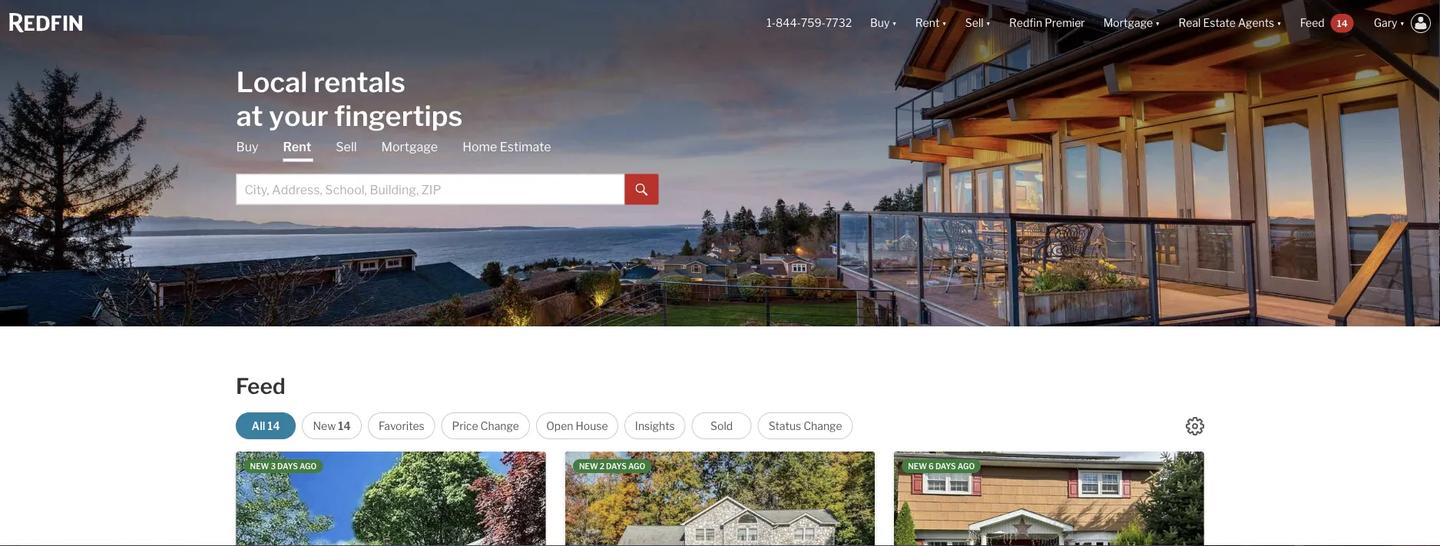Task type: describe. For each thing, give the bounding box(es) containing it.
buy ▾
[[871, 16, 897, 29]]

real estate agents ▾ button
[[1170, 0, 1291, 46]]

buy for buy
[[236, 139, 258, 154]]

▾ for mortgage ▾
[[1156, 16, 1161, 29]]

favorites
[[379, 419, 425, 433]]

0 horizontal spatial feed
[[236, 373, 286, 400]]

Insights radio
[[625, 413, 686, 439]]

real estate agents ▾
[[1179, 16, 1282, 29]]

new
[[313, 419, 336, 433]]

▾ for rent ▾
[[942, 16, 947, 29]]

rent for rent
[[283, 139, 311, 154]]

Sold radio
[[692, 413, 752, 439]]

new 6 days ago
[[908, 462, 975, 471]]

new 3 days ago
[[250, 462, 317, 471]]

new 14
[[313, 419, 351, 433]]

759-
[[801, 16, 826, 29]]

rentals
[[313, 65, 405, 99]]

mortgage ▾ button
[[1095, 0, 1170, 46]]

status change
[[769, 419, 842, 433]]

fingertips
[[334, 99, 463, 133]]

▾ for gary ▾
[[1400, 16, 1405, 29]]

sell ▾ button
[[966, 0, 991, 46]]

rent ▾ button
[[907, 0, 956, 46]]

ago for new 2 days ago
[[628, 462, 646, 471]]

1 photo of 4 robert ct, nanuet, ny 10954 image from the left
[[894, 452, 1204, 546]]

home
[[463, 139, 497, 154]]

all 14
[[252, 419, 280, 433]]

agents
[[1238, 16, 1275, 29]]

▾ inside 'link'
[[1277, 16, 1282, 29]]

14 for new 14
[[338, 419, 351, 433]]

change for status change
[[804, 419, 842, 433]]

submit search image
[[636, 184, 648, 196]]

sell for sell ▾
[[966, 16, 984, 29]]

rent ▾ button
[[916, 0, 947, 46]]

house
[[576, 419, 608, 433]]

redfin premier button
[[1000, 0, 1095, 46]]

insights
[[635, 419, 675, 433]]

3
[[271, 462, 276, 471]]

rent link
[[283, 139, 311, 162]]

mortgage ▾ button
[[1104, 0, 1161, 46]]

14 for all 14
[[268, 419, 280, 433]]

2 photo of 4 robert ct, nanuet, ny 10954 image from the left
[[1204, 452, 1441, 546]]

days for 6
[[936, 462, 956, 471]]

sell for sell
[[336, 139, 357, 154]]

new for new 2 days ago
[[579, 462, 598, 471]]

buy ▾ button
[[871, 0, 897, 46]]

price
[[452, 419, 478, 433]]

2 horizontal spatial 14
[[1337, 17, 1348, 29]]

sold
[[711, 419, 733, 433]]

buy link
[[236, 139, 258, 156]]

▾ for sell ▾
[[986, 16, 991, 29]]

Open House radio
[[536, 413, 618, 439]]

days for 3
[[277, 462, 298, 471]]

buy for buy ▾
[[871, 16, 890, 29]]

City, Address, School, Building, ZIP search field
[[236, 174, 625, 205]]



Task type: locate. For each thing, give the bounding box(es) containing it.
ago right 3
[[300, 462, 317, 471]]

sell right rent ▾
[[966, 16, 984, 29]]

1-844-759-7732 link
[[767, 16, 852, 29]]

estate
[[1204, 16, 1236, 29]]

2 ▾ from the left
[[942, 16, 947, 29]]

feed
[[1301, 16, 1325, 29], [236, 373, 286, 400]]

1 horizontal spatial ago
[[628, 462, 646, 471]]

1 horizontal spatial buy
[[871, 16, 890, 29]]

days
[[277, 462, 298, 471], [606, 462, 627, 471], [936, 462, 956, 471]]

2
[[600, 462, 605, 471]]

new left '2'
[[579, 462, 598, 471]]

1 vertical spatial rent
[[283, 139, 311, 154]]

change right 'price' on the left bottom of the page
[[481, 419, 519, 433]]

new for new 3 days ago
[[250, 462, 269, 471]]

mortgage inside tab list
[[381, 139, 438, 154]]

status
[[769, 419, 801, 433]]

0 horizontal spatial buy
[[236, 139, 258, 154]]

mortgage left real
[[1104, 16, 1153, 29]]

sell inside tab list
[[336, 139, 357, 154]]

sell link
[[336, 139, 357, 156]]

3 ▾ from the left
[[986, 16, 991, 29]]

2 photo of 22 appledale ln, chestnut ridge, ny 10977 image from the left
[[875, 452, 1185, 546]]

▾ left redfin
[[986, 16, 991, 29]]

2 ago from the left
[[628, 462, 646, 471]]

0 horizontal spatial rent
[[283, 139, 311, 154]]

ago for new 6 days ago
[[958, 462, 975, 471]]

2 change from the left
[[804, 419, 842, 433]]

0 vertical spatial buy
[[871, 16, 890, 29]]

mortgage down fingertips
[[381, 139, 438, 154]]

0 vertical spatial mortgage
[[1104, 16, 1153, 29]]

estimate
[[500, 139, 551, 154]]

mortgage ▾
[[1104, 16, 1161, 29]]

real estate agents ▾ link
[[1179, 0, 1282, 46]]

1 new from the left
[[250, 462, 269, 471]]

7732
[[826, 16, 852, 29]]

0 horizontal spatial change
[[481, 419, 519, 433]]

rent right buy ▾
[[916, 16, 940, 29]]

14 right new
[[338, 419, 351, 433]]

days for 2
[[606, 462, 627, 471]]

1 horizontal spatial change
[[804, 419, 842, 433]]

2 days from the left
[[606, 462, 627, 471]]

▾ for buy ▾
[[892, 16, 897, 29]]

2 horizontal spatial new
[[908, 462, 927, 471]]

change right status
[[804, 419, 842, 433]]

New radio
[[302, 413, 362, 439]]

feed right agents
[[1301, 16, 1325, 29]]

ago for new 3 days ago
[[300, 462, 317, 471]]

local rentals at your fingertips
[[236, 65, 463, 133]]

rent inside tab list
[[283, 139, 311, 154]]

mortgage inside dropdown button
[[1104, 16, 1153, 29]]

1 horizontal spatial new
[[579, 462, 598, 471]]

ago right '2'
[[628, 462, 646, 471]]

change for price change
[[481, 419, 519, 433]]

▾ right gary
[[1400, 16, 1405, 29]]

mortgage link
[[381, 139, 438, 156]]

0 horizontal spatial sell
[[336, 139, 357, 154]]

0 horizontal spatial days
[[277, 462, 298, 471]]

1 photo of 22 appledale ln, chestnut ridge, ny 10977 image from the left
[[565, 452, 875, 546]]

ago right 6
[[958, 462, 975, 471]]

gary ▾
[[1374, 16, 1405, 29]]

new
[[250, 462, 269, 471], [579, 462, 598, 471], [908, 462, 927, 471]]

Status Change radio
[[758, 413, 853, 439]]

14
[[1337, 17, 1348, 29], [268, 419, 280, 433], [338, 419, 351, 433]]

2 new from the left
[[579, 462, 598, 471]]

new left 3
[[250, 462, 269, 471]]

▾ left sell ▾
[[942, 16, 947, 29]]

gary
[[1374, 16, 1398, 29]]

buy inside dropdown button
[[871, 16, 890, 29]]

days right 3
[[277, 462, 298, 471]]

All radio
[[236, 413, 296, 439]]

new 2 days ago
[[579, 462, 646, 471]]

0 horizontal spatial 14
[[268, 419, 280, 433]]

option group containing all
[[236, 413, 853, 439]]

Favorites radio
[[368, 413, 435, 439]]

14 inside new radio
[[338, 419, 351, 433]]

▾ right agents
[[1277, 16, 1282, 29]]

days right '2'
[[606, 462, 627, 471]]

rent inside dropdown button
[[916, 16, 940, 29]]

sell
[[966, 16, 984, 29], [336, 139, 357, 154]]

1-844-759-7732
[[767, 16, 852, 29]]

buy ▾ button
[[861, 0, 907, 46]]

buy right 7732
[[871, 16, 890, 29]]

sell ▾ button
[[956, 0, 1000, 46]]

1 ago from the left
[[300, 462, 317, 471]]

0 vertical spatial sell
[[966, 16, 984, 29]]

open house
[[546, 419, 608, 433]]

redfin
[[1010, 16, 1043, 29]]

mortgage for mortgage
[[381, 139, 438, 154]]

1 horizontal spatial rent
[[916, 16, 940, 29]]

4 ▾ from the left
[[1156, 16, 1161, 29]]

change
[[481, 419, 519, 433], [804, 419, 842, 433]]

6
[[929, 462, 934, 471]]

Price Change radio
[[442, 413, 530, 439]]

rent ▾
[[916, 16, 947, 29]]

sell inside sell ▾ dropdown button
[[966, 16, 984, 29]]

price change
[[452, 419, 519, 433]]

1 vertical spatial feed
[[236, 373, 286, 400]]

change inside price change option
[[481, 419, 519, 433]]

1 horizontal spatial feed
[[1301, 16, 1325, 29]]

2 horizontal spatial ago
[[958, 462, 975, 471]]

5 ▾ from the left
[[1277, 16, 1282, 29]]

your
[[269, 99, 329, 133]]

buy down at
[[236, 139, 258, 154]]

3 days from the left
[[936, 462, 956, 471]]

real
[[1179, 16, 1201, 29]]

redfin premier
[[1010, 16, 1085, 29]]

1 horizontal spatial mortgage
[[1104, 16, 1153, 29]]

14 left gary
[[1337, 17, 1348, 29]]

rent
[[916, 16, 940, 29], [283, 139, 311, 154]]

open
[[546, 419, 574, 433]]

0 horizontal spatial ago
[[300, 462, 317, 471]]

0 vertical spatial rent
[[916, 16, 940, 29]]

1-
[[767, 16, 776, 29]]

1 horizontal spatial days
[[606, 462, 627, 471]]

tab list containing buy
[[236, 139, 659, 205]]

0 horizontal spatial new
[[250, 462, 269, 471]]

3 new from the left
[[908, 462, 927, 471]]

14 right all
[[268, 419, 280, 433]]

all
[[252, 419, 265, 433]]

2 horizontal spatial days
[[936, 462, 956, 471]]

1 vertical spatial buy
[[236, 139, 258, 154]]

option group
[[236, 413, 853, 439]]

photo of 4 robert ct, nanuet, ny 10954 image
[[894, 452, 1204, 546], [1204, 452, 1441, 546]]

0 horizontal spatial mortgage
[[381, 139, 438, 154]]

at
[[236, 99, 263, 133]]

14 inside all radio
[[268, 419, 280, 433]]

1 vertical spatial mortgage
[[381, 139, 438, 154]]

0 vertical spatial feed
[[1301, 16, 1325, 29]]

buy
[[871, 16, 890, 29], [236, 139, 258, 154]]

rent for rent ▾
[[916, 16, 940, 29]]

1 days from the left
[[277, 462, 298, 471]]

1 horizontal spatial 14
[[338, 419, 351, 433]]

1 horizontal spatial sell
[[966, 16, 984, 29]]

local
[[236, 65, 308, 99]]

feed up all
[[236, 373, 286, 400]]

mortgage for mortgage ▾
[[1104, 16, 1153, 29]]

rent down your at the top of the page
[[283, 139, 311, 154]]

mortgage
[[1104, 16, 1153, 29], [381, 139, 438, 154]]

6 ▾ from the left
[[1400, 16, 1405, 29]]

1 change from the left
[[481, 419, 519, 433]]

3 ago from the left
[[958, 462, 975, 471]]

▾ left rent ▾
[[892, 16, 897, 29]]

844-
[[776, 16, 801, 29]]

sell ▾
[[966, 16, 991, 29]]

tab list
[[236, 139, 659, 205]]

▾
[[892, 16, 897, 29], [942, 16, 947, 29], [986, 16, 991, 29], [1156, 16, 1161, 29], [1277, 16, 1282, 29], [1400, 16, 1405, 29]]

sell down the local rentals at your fingertips
[[336, 139, 357, 154]]

premier
[[1045, 16, 1085, 29]]

home estimate
[[463, 139, 551, 154]]

photo of 40 fox hill rd, upper saddle river, nj 07458 image
[[236, 452, 546, 546]]

change inside status change radio
[[804, 419, 842, 433]]

▾ left real
[[1156, 16, 1161, 29]]

new for new 6 days ago
[[908, 462, 927, 471]]

ago
[[300, 462, 317, 471], [628, 462, 646, 471], [958, 462, 975, 471]]

days right 6
[[936, 462, 956, 471]]

photo of 22 appledale ln, chestnut ridge, ny 10977 image
[[565, 452, 875, 546], [875, 452, 1185, 546]]

1 vertical spatial sell
[[336, 139, 357, 154]]

1 ▾ from the left
[[892, 16, 897, 29]]

new left 6
[[908, 462, 927, 471]]

home estimate link
[[463, 139, 551, 156]]



Task type: vqa. For each thing, say whether or not it's contained in the screenshot.
7732
yes



